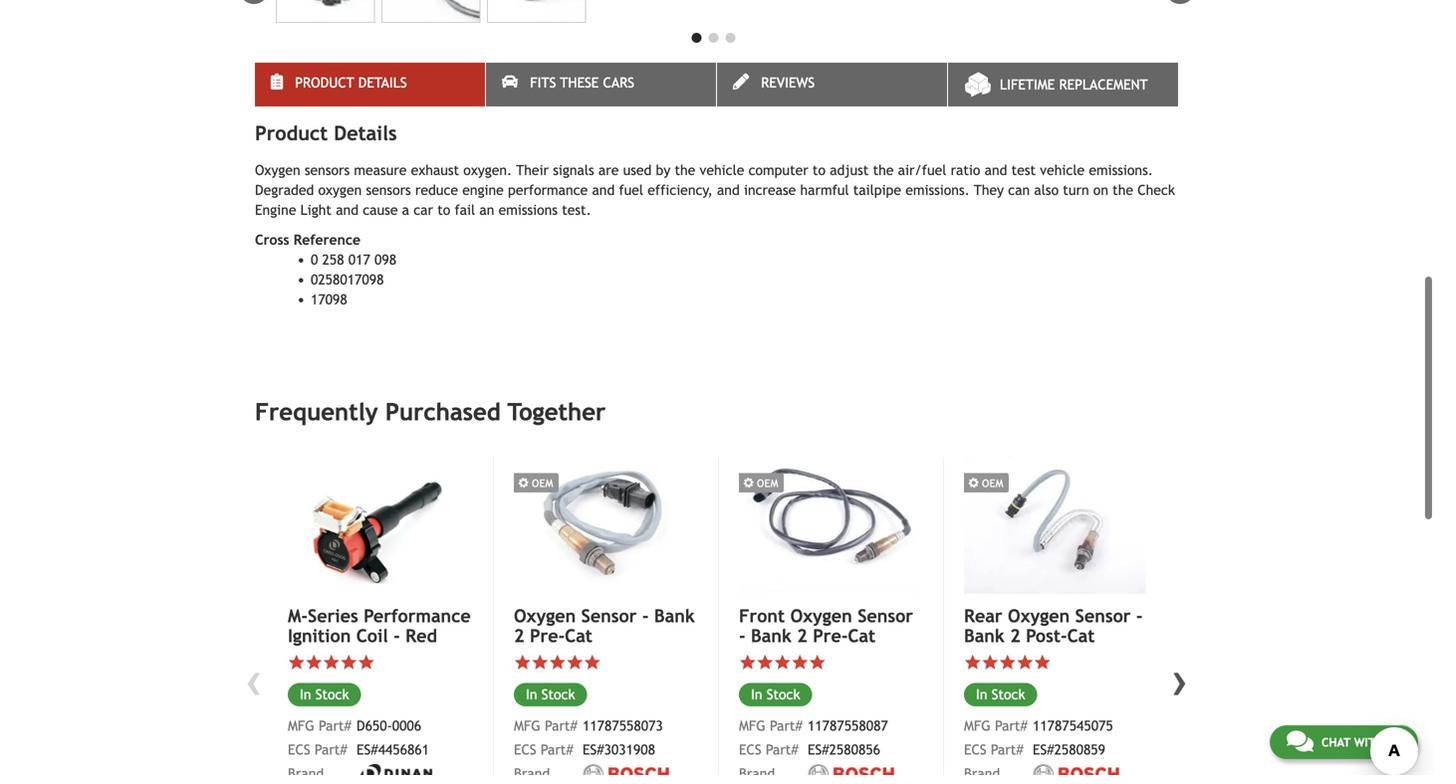 Task type: vqa. For each thing, say whether or not it's contained in the screenshot.
Audi Tools image on the top of page
no



Task type: locate. For each thing, give the bounding box(es) containing it.
on
[[1093, 182, 1109, 198]]

2
[[514, 626, 524, 647], [797, 626, 808, 647], [1010, 626, 1021, 647]]

in up mfg part# 11787558073 ecs part# es#3031908
[[526, 687, 537, 703]]

2 left post-
[[1010, 626, 1021, 647]]

0 vertical spatial to
[[813, 163, 826, 178]]

stock for cat
[[542, 687, 575, 703]]

they
[[974, 182, 1004, 198]]

2 for front
[[797, 626, 808, 647]]

in up mfg part# 11787558087 ecs part# es#2580856
[[751, 687, 762, 703]]

3 cat from the left
[[1067, 626, 1095, 647]]

the up efficiency,
[[675, 163, 696, 178]]

2 2 from the left
[[797, 626, 808, 647]]

mfg for m-series performance ignition coil - red
[[288, 719, 314, 735]]

bank inside oxygen sensor - bank 2 pre-cat
[[654, 606, 695, 627]]

2 horizontal spatial sensor
[[1075, 606, 1131, 627]]

pre- inside oxygen sensor - bank 2 pre-cat
[[530, 626, 565, 647]]

es#3031908
[[583, 743, 655, 759]]

and
[[985, 163, 1007, 178], [592, 182, 615, 198], [717, 182, 740, 198], [336, 202, 359, 218]]

with
[[1354, 736, 1384, 750]]

0 horizontal spatial emissions.
[[906, 182, 970, 198]]

1 horizontal spatial emissions.
[[1089, 163, 1153, 178]]

oxygen sensors measure exhaust oxygen. their signals are used by the vehicle computer to adjust the air/fuel ratio and test vehicle emissions. degraded oxygen sensors reduce engine performance and fuel efficiency, and increase harmful tailpipe emissions. they can also turn on the check engine light and cause a car to fail an emissions test.
[[255, 163, 1175, 218]]

0 horizontal spatial pre-
[[530, 626, 565, 647]]

4 star image from the left
[[774, 655, 791, 672]]

1 sensor from the left
[[581, 606, 637, 627]]

3 mfg from the left
[[739, 719, 766, 735]]

cat for rear
[[1067, 626, 1095, 647]]

ecs left es#4456861
[[288, 743, 310, 759]]

ecs inside mfg part# 11787545075 ecs part# es#2580859
[[964, 743, 987, 759]]

in stock for oxygen sensor - bank 2 pre-cat
[[526, 687, 575, 703]]

2 bosch image from the left
[[808, 765, 894, 776]]

sensors up oxygen
[[305, 163, 350, 178]]

1 horizontal spatial bank
[[751, 626, 792, 647]]

1 horizontal spatial bosch image
[[808, 765, 894, 776]]

bosch image down the es#2580856
[[808, 765, 894, 776]]

oxygen inside oxygen sensors measure exhaust oxygen. their signals are used by the vehicle computer to adjust the air/fuel ratio and test vehicle emissions. degraded oxygen sensors reduce engine performance and fuel efficiency, and increase harmful tailpipe emissions. they can also turn on the check engine light and cause a car to fail an emissions test.
[[255, 163, 300, 178]]

product details
[[295, 75, 407, 91], [255, 122, 397, 145]]

11787558073
[[583, 719, 663, 735]]

increase
[[744, 182, 796, 198]]

2 es#2580855 - 11787558055 - front oxygen sensor - bank 1 pre-cat - fuel control and emissions control sensor - bosch - bmw image from the left
[[381, 0, 480, 23]]

mfg left 11787545075
[[964, 719, 991, 735]]

pre- inside "front oxygen sensor - bank 2 pre-cat"
[[813, 626, 848, 647]]

vehicle up 'turn'
[[1040, 163, 1085, 178]]

bosch image for pre-
[[808, 765, 894, 776]]

2 ecs from the left
[[514, 743, 536, 759]]

fits these cars link
[[486, 63, 716, 107]]

ecs left es#2580859
[[964, 743, 987, 759]]

sensor
[[581, 606, 637, 627], [858, 606, 913, 627], [1075, 606, 1131, 627]]

part# left es#3031908
[[541, 743, 573, 759]]

0 horizontal spatial bosch image
[[583, 765, 669, 776]]

in for rear oxygen sensor - bank 2 post-cat
[[976, 687, 988, 703]]

reviews
[[761, 75, 815, 91]]

- inside "front oxygen sensor - bank 2 pre-cat"
[[739, 626, 746, 647]]

turn
[[1063, 182, 1089, 198]]

11787558087
[[808, 719, 888, 735]]

in for oxygen sensor - bank 2 pre-cat
[[526, 687, 537, 703]]

stock up mfg part# 11787558073 ecs part# es#3031908
[[542, 687, 575, 703]]

1 vertical spatial emissions.
[[906, 182, 970, 198]]

3 bosch image from the left
[[1033, 765, 1119, 776]]

3 2 from the left
[[1010, 626, 1021, 647]]

1 vertical spatial sensors
[[366, 182, 411, 198]]

ecs inside mfg part# 11787558087 ecs part# es#2580856
[[739, 743, 762, 759]]

details
[[358, 75, 407, 91], [334, 122, 397, 145]]

-
[[642, 606, 649, 627], [1136, 606, 1143, 627], [393, 626, 400, 647], [739, 626, 746, 647]]

0
[[311, 252, 318, 268]]

and down are
[[592, 182, 615, 198]]

part# left 11787558073
[[545, 719, 577, 735]]

replacement
[[1059, 77, 1148, 93]]

2 sensor from the left
[[858, 606, 913, 627]]

ecs inside mfg part# 11787558073 ecs part# es#3031908
[[514, 743, 536, 759]]

and up they
[[985, 163, 1007, 178]]

sensor left rear
[[858, 606, 913, 627]]

vehicle up efficiency,
[[700, 163, 744, 178]]

to right the car
[[437, 202, 450, 218]]

measure
[[354, 163, 407, 178]]

bosch image
[[583, 765, 669, 776], [808, 765, 894, 776], [1033, 765, 1119, 776]]

12 star image from the left
[[1016, 655, 1034, 672]]

sensors down measure on the top
[[366, 182, 411, 198]]

0 vertical spatial emissions.
[[1089, 163, 1153, 178]]

emissions. up on
[[1089, 163, 1153, 178]]

fuel
[[619, 182, 643, 198]]

2 inside rear oxygen sensor - bank 2 post-cat
[[1010, 626, 1021, 647]]

m-
[[288, 606, 308, 627]]

comments image
[[1287, 730, 1314, 754]]

ecs for front oxygen sensor - bank 2 pre-cat
[[739, 743, 762, 759]]

cause
[[363, 202, 398, 218]]

in down ignition
[[300, 687, 311, 703]]

product details up measure on the top
[[295, 75, 407, 91]]

check
[[1138, 182, 1175, 198]]

bank inside "front oxygen sensor - bank 2 pre-cat"
[[751, 626, 792, 647]]

cat inside "front oxygen sensor - bank 2 pre-cat"
[[848, 626, 876, 647]]

stock up mfg part# d650-0006 ecs part# es#4456861
[[315, 687, 349, 703]]

bosch image down es#2580859
[[1033, 765, 1119, 776]]

1 horizontal spatial sensors
[[366, 182, 411, 198]]

1 in from the left
[[300, 687, 311, 703]]

2 right front
[[797, 626, 808, 647]]

sensor for rear oxygen sensor - bank 2 post-cat
[[1075, 606, 1131, 627]]

to up harmful
[[813, 163, 826, 178]]

1 in stock from the left
[[300, 687, 349, 703]]

2 stock from the left
[[542, 687, 575, 703]]

2 horizontal spatial cat
[[1067, 626, 1095, 647]]

2 mfg from the left
[[514, 719, 541, 735]]

mfg left 11787558087
[[739, 719, 766, 735]]

9 star image from the left
[[756, 655, 774, 672]]

0 horizontal spatial to
[[437, 202, 450, 218]]

1 horizontal spatial pre-
[[813, 626, 848, 647]]

bank for front
[[751, 626, 792, 647]]

4 stock from the left
[[992, 687, 1025, 703]]

bosch image for cat
[[583, 765, 669, 776]]

in stock up mfg part# d650-0006 ecs part# es#4456861
[[300, 687, 349, 703]]

3 stock from the left
[[767, 687, 800, 703]]

sensors
[[305, 163, 350, 178], [366, 182, 411, 198]]

1 bosch image from the left
[[583, 765, 669, 776]]

4 mfg from the left
[[964, 719, 991, 735]]

7 star image from the left
[[999, 655, 1016, 672]]

computer
[[749, 163, 808, 178]]

0 horizontal spatial es#2580855 - 11787558055 - front oxygen sensor - bank 1 pre-cat - fuel control and emissions control sensor - bosch - bmw image
[[276, 0, 375, 23]]

in stock up mfg part# 11787558087 ecs part# es#2580856
[[751, 687, 800, 703]]

product details up oxygen
[[255, 122, 397, 145]]

in stock for rear oxygen sensor - bank 2 post-cat
[[976, 687, 1025, 703]]

degraded
[[255, 182, 314, 198]]

and down oxygen
[[336, 202, 359, 218]]

0 horizontal spatial sensor
[[581, 606, 637, 627]]

bank for rear
[[964, 626, 1005, 647]]

3 in stock from the left
[[751, 687, 800, 703]]

cat inside oxygen sensor - bank 2 pre-cat
[[565, 626, 593, 647]]

product
[[295, 75, 354, 91], [255, 122, 328, 145]]

oxygen sensor - bank 2 pre-cat image
[[514, 458, 696, 594]]

star image
[[305, 655, 323, 672], [323, 655, 340, 672], [358, 655, 375, 672], [514, 655, 531, 672], [531, 655, 549, 672], [549, 655, 566, 672], [584, 655, 601, 672], [739, 655, 756, 672], [756, 655, 774, 672], [791, 655, 809, 672], [809, 655, 826, 672], [1016, 655, 1034, 672]]

product details link
[[255, 63, 485, 107]]

0 horizontal spatial cat
[[565, 626, 593, 647]]

1 horizontal spatial es#2580855 - 11787558055 - front oxygen sensor - bank 1 pre-cat - fuel control and emissions control sensor - bosch - bmw image
[[381, 0, 480, 23]]

1 ecs from the left
[[288, 743, 310, 759]]

oxygen sensor - bank 2 pre-cat
[[514, 606, 695, 647]]

2 horizontal spatial bosch image
[[1033, 765, 1119, 776]]

frequently purchased together
[[255, 399, 606, 426]]

2 in from the left
[[526, 687, 537, 703]]

0 vertical spatial sensors
[[305, 163, 350, 178]]

mfg inside mfg part# 11787558073 ecs part# es#3031908
[[514, 719, 541, 735]]

part# left d650-
[[319, 719, 351, 735]]

0 horizontal spatial bank
[[654, 606, 695, 627]]

4 in from the left
[[976, 687, 988, 703]]

5 star image from the left
[[531, 655, 549, 672]]

0 vertical spatial product
[[295, 75, 354, 91]]

part#
[[319, 719, 351, 735], [545, 719, 577, 735], [770, 719, 803, 735], [995, 719, 1028, 735], [315, 743, 347, 759], [541, 743, 573, 759], [766, 743, 798, 759], [991, 743, 1024, 759]]

front oxygen sensor - bank 2 pre-cat image
[[739, 458, 921, 594]]

bosch image down es#3031908
[[583, 765, 669, 776]]

11787545075
[[1033, 719, 1113, 735]]

1 horizontal spatial vehicle
[[1040, 163, 1085, 178]]

2 inside "front oxygen sensor - bank 2 pre-cat"
[[797, 626, 808, 647]]

can
[[1008, 182, 1030, 198]]

cross reference 0 258 017 098 0258017098 17098
[[255, 232, 396, 308]]

3 sensor from the left
[[1075, 606, 1131, 627]]

in stock up mfg part# 11787545075 ecs part# es#2580859
[[976, 687, 1025, 703]]

1 stock from the left
[[315, 687, 349, 703]]

emissions.
[[1089, 163, 1153, 178], [906, 182, 970, 198]]

2 star image from the left
[[323, 655, 340, 672]]

the
[[675, 163, 696, 178], [873, 163, 894, 178], [1113, 182, 1133, 198]]

2 pre- from the left
[[813, 626, 848, 647]]

emissions. down 'air/fuel'
[[906, 182, 970, 198]]

4 in stock from the left
[[976, 687, 1025, 703]]

fits
[[530, 75, 556, 91]]

in stock up mfg part# 11787558073 ecs part# es#3031908
[[526, 687, 575, 703]]

cat
[[565, 626, 593, 647], [848, 626, 876, 647], [1067, 626, 1095, 647]]

1 horizontal spatial to
[[813, 163, 826, 178]]

es#2580855 - 11787558055 - front oxygen sensor - bank 1 pre-cat - fuel control and emissions control sensor - bosch - bmw image
[[276, 0, 375, 23], [381, 0, 480, 23], [487, 0, 586, 23]]

the up tailpipe
[[873, 163, 894, 178]]

stock up mfg part# 11787545075 ecs part# es#2580859
[[992, 687, 1025, 703]]

star image
[[288, 655, 305, 672], [340, 655, 358, 672], [566, 655, 584, 672], [774, 655, 791, 672], [964, 655, 982, 672], [982, 655, 999, 672], [999, 655, 1016, 672], [1034, 655, 1051, 672]]

1 horizontal spatial cat
[[848, 626, 876, 647]]

3 es#2580855 - 11787558055 - front oxygen sensor - bank 1 pre-cat - fuel control and emissions control sensor - bosch - bmw image from the left
[[487, 0, 586, 23]]

cat for front
[[848, 626, 876, 647]]

1 vehicle from the left
[[700, 163, 744, 178]]

1 horizontal spatial the
[[873, 163, 894, 178]]

4 star image from the left
[[514, 655, 531, 672]]

0 horizontal spatial the
[[675, 163, 696, 178]]

performance
[[508, 182, 588, 198]]

mfg inside mfg part# 11787545075 ecs part# es#2580859
[[964, 719, 991, 735]]

3 ecs from the left
[[739, 743, 762, 759]]

sensor inside "front oxygen sensor - bank 2 pre-cat"
[[858, 606, 913, 627]]

ignition
[[288, 626, 351, 647]]

1 2 from the left
[[514, 626, 524, 647]]

1 horizontal spatial sensor
[[858, 606, 913, 627]]

1 vertical spatial to
[[437, 202, 450, 218]]

engine
[[462, 182, 504, 198]]

part# left 11787558087
[[770, 719, 803, 735]]

test
[[1012, 163, 1036, 178]]

stock up mfg part# 11787558087 ecs part# es#2580856
[[767, 687, 800, 703]]

ecs left the es#2580856
[[739, 743, 762, 759]]

ecs left es#3031908
[[514, 743, 536, 759]]

together
[[508, 399, 606, 426]]

sensor inside rear oxygen sensor - bank 2 post-cat
[[1075, 606, 1131, 627]]

mfg for oxygen sensor - bank 2 pre-cat
[[514, 719, 541, 735]]

sensor down 'oxygen sensor - bank 2 pre-cat' image
[[581, 606, 637, 627]]

stock for pre-
[[767, 687, 800, 703]]

ecs for oxygen sensor - bank 2 pre-cat
[[514, 743, 536, 759]]

7 star image from the left
[[584, 655, 601, 672]]

1 cat from the left
[[565, 626, 593, 647]]

mfg part# 11787558073 ecs part# es#3031908
[[514, 719, 663, 759]]

mfg
[[288, 719, 314, 735], [514, 719, 541, 735], [739, 719, 766, 735], [964, 719, 991, 735]]

sensor right post-
[[1075, 606, 1131, 627]]

in for m-series performance ignition coil - red
[[300, 687, 311, 703]]

mfg inside mfg part# 11787558087 ecs part# es#2580856
[[739, 719, 766, 735]]

mfg left d650-
[[288, 719, 314, 735]]

2 horizontal spatial es#2580855 - 11787558055 - front oxygen sensor - bank 1 pre-cat - fuel control and emissions control sensor - bosch - bmw image
[[487, 0, 586, 23]]

oxygen
[[255, 163, 300, 178], [514, 606, 576, 627], [790, 606, 852, 627], [1008, 606, 1070, 627]]

2 right 'red'
[[514, 626, 524, 647]]

and left increase
[[717, 182, 740, 198]]

cat inside rear oxygen sensor - bank 2 post-cat
[[1067, 626, 1095, 647]]

2 horizontal spatial bank
[[964, 626, 1005, 647]]

2 horizontal spatial 2
[[1010, 626, 1021, 647]]

4 ecs from the left
[[964, 743, 987, 759]]

2 cat from the left
[[848, 626, 876, 647]]

mfg for rear oxygen sensor - bank 2 post-cat
[[964, 719, 991, 735]]

part# left es#4456861
[[315, 743, 347, 759]]

air/fuel
[[898, 163, 947, 178]]

in up mfg part# 11787545075 ecs part# es#2580859
[[976, 687, 988, 703]]

in for front oxygen sensor - bank 2 pre-cat
[[751, 687, 762, 703]]

bank inside rear oxygen sensor - bank 2 post-cat
[[964, 626, 1005, 647]]

mfg inside mfg part# d650-0006 ecs part# es#4456861
[[288, 719, 314, 735]]

17098
[[311, 292, 347, 308]]

2 inside oxygen sensor - bank 2 pre-cat
[[514, 626, 524, 647]]

3 in from the left
[[751, 687, 762, 703]]

pre-
[[530, 626, 565, 647], [813, 626, 848, 647]]

stock
[[315, 687, 349, 703], [542, 687, 575, 703], [767, 687, 800, 703], [992, 687, 1025, 703]]

0 horizontal spatial 2
[[514, 626, 524, 647]]

mfg left 11787558073
[[514, 719, 541, 735]]

in stock
[[300, 687, 349, 703], [526, 687, 575, 703], [751, 687, 800, 703], [976, 687, 1025, 703]]

m-series performance ignition coil - red image
[[288, 458, 471, 595]]

1 pre- from the left
[[530, 626, 565, 647]]

1 horizontal spatial 2
[[797, 626, 808, 647]]

stock for post-
[[992, 687, 1025, 703]]

the right on
[[1113, 182, 1133, 198]]

017
[[348, 252, 370, 268]]

es#2580856
[[808, 743, 880, 759]]

1 mfg from the left
[[288, 719, 314, 735]]

reference
[[294, 232, 361, 248]]

sensor inside oxygen sensor - bank 2 pre-cat
[[581, 606, 637, 627]]

to
[[813, 163, 826, 178], [437, 202, 450, 218]]

0 horizontal spatial vehicle
[[700, 163, 744, 178]]

2 in stock from the left
[[526, 687, 575, 703]]



Task type: describe. For each thing, give the bounding box(es) containing it.
mfg part# 11787545075 ecs part# es#2580859
[[964, 719, 1113, 759]]

0 vertical spatial details
[[358, 75, 407, 91]]

tailpipe
[[853, 182, 901, 198]]

6 star image from the left
[[982, 655, 999, 672]]

these
[[560, 75, 599, 91]]

by
[[656, 163, 671, 178]]

2 horizontal spatial the
[[1113, 182, 1133, 198]]

11 star image from the left
[[809, 655, 826, 672]]

chat
[[1322, 736, 1351, 750]]

also
[[1034, 182, 1059, 198]]

1 star image from the left
[[305, 655, 323, 672]]

ecs for rear oxygen sensor - bank 2 post-cat
[[964, 743, 987, 759]]

reviews link
[[717, 63, 947, 107]]

rear
[[964, 606, 1003, 627]]

fail
[[455, 202, 475, 218]]

efficiency,
[[648, 182, 713, 198]]

- inside m-series performance ignition coil - red
[[393, 626, 400, 647]]

harmful
[[800, 182, 849, 198]]

cross
[[255, 232, 289, 248]]

dinan image
[[357, 765, 436, 776]]

10 star image from the left
[[791, 655, 809, 672]]

es#4456861
[[357, 743, 429, 759]]

us
[[1387, 736, 1401, 750]]

2 for rear
[[1010, 626, 1021, 647]]

purchased
[[385, 399, 501, 426]]

oxygen inside "front oxygen sensor - bank 2 pre-cat"
[[790, 606, 852, 627]]

1 vertical spatial details
[[334, 122, 397, 145]]

6 star image from the left
[[549, 655, 566, 672]]

mfg for front oxygen sensor - bank 2 pre-cat
[[739, 719, 766, 735]]

d650-
[[357, 719, 392, 735]]

oxygen sensor - bank 2 pre-cat link
[[514, 606, 696, 647]]

oxygen
[[318, 182, 362, 198]]

chat with us
[[1322, 736, 1401, 750]]

exhaust
[[411, 163, 459, 178]]

3 star image from the left
[[566, 655, 584, 672]]

an
[[479, 202, 494, 218]]

1 vertical spatial product
[[255, 122, 328, 145]]

0258017098
[[311, 272, 384, 288]]

reduce
[[415, 182, 458, 198]]

0 horizontal spatial sensors
[[305, 163, 350, 178]]

coil
[[356, 626, 388, 647]]

8 star image from the left
[[739, 655, 756, 672]]

rear oxygen sensor - bank 2 post-cat
[[964, 606, 1143, 647]]

oxygen inside rear oxygen sensor - bank 2 post-cat
[[1008, 606, 1070, 627]]

test.
[[562, 202, 591, 218]]

m-series performance ignition coil - red link
[[288, 606, 471, 647]]

part# left 11787545075
[[995, 719, 1028, 735]]

light
[[300, 202, 332, 218]]

part# left the es#2580856
[[766, 743, 798, 759]]

2 star image from the left
[[340, 655, 358, 672]]

front oxygen sensor - bank 2 pre-cat link
[[739, 606, 921, 647]]

- inside oxygen sensor - bank 2 pre-cat
[[642, 606, 649, 627]]

post-
[[1026, 626, 1067, 647]]

their
[[516, 163, 549, 178]]

are
[[599, 163, 619, 178]]

oxygen.
[[463, 163, 512, 178]]

2 vehicle from the left
[[1040, 163, 1085, 178]]

a
[[402, 202, 409, 218]]

red
[[405, 626, 437, 647]]

sensor for front oxygen sensor - bank 2 pre-cat
[[858, 606, 913, 627]]

stock for red
[[315, 687, 349, 703]]

performance
[[364, 606, 471, 627]]

fits these cars
[[530, 75, 635, 91]]

emissions
[[499, 202, 558, 218]]

ecs inside mfg part# d650-0006 ecs part# es#4456861
[[288, 743, 310, 759]]

part# left es#2580859
[[991, 743, 1024, 759]]

mfg part# d650-0006 ecs part# es#4456861
[[288, 719, 429, 759]]

front
[[739, 606, 785, 627]]

product inside product details link
[[295, 75, 354, 91]]

in stock for m-series performance ignition coil - red
[[300, 687, 349, 703]]

es#2580859
[[1033, 743, 1106, 759]]

m-series performance ignition coil - red
[[288, 606, 471, 647]]

0 vertical spatial product details
[[295, 75, 407, 91]]

cars
[[603, 75, 635, 91]]

bosch image for post-
[[1033, 765, 1119, 776]]

mfg part# 11787558087 ecs part# es#2580856
[[739, 719, 888, 759]]

chat with us link
[[1270, 726, 1418, 760]]

- inside rear oxygen sensor - bank 2 post-cat
[[1136, 606, 1143, 627]]

signals
[[553, 163, 594, 178]]

used
[[623, 163, 652, 178]]

lifetime replacement link
[[948, 63, 1178, 107]]

car
[[414, 202, 433, 218]]

8 star image from the left
[[1034, 655, 1051, 672]]

rear oxygen sensor - bank 2 post-cat image
[[964, 458, 1146, 594]]

3 star image from the left
[[358, 655, 375, 672]]

›
[[1172, 654, 1188, 707]]

engine
[[255, 202, 296, 218]]

lifetime
[[1000, 77, 1055, 93]]

258
[[322, 252, 344, 268]]

1 star image from the left
[[288, 655, 305, 672]]

› link
[[1165, 654, 1195, 707]]

1 vertical spatial product details
[[255, 122, 397, 145]]

front oxygen sensor - bank 2 pre-cat
[[739, 606, 913, 647]]

ratio
[[951, 163, 980, 178]]

0006
[[392, 719, 421, 735]]

series
[[308, 606, 358, 627]]

oxygen inside oxygen sensor - bank 2 pre-cat
[[514, 606, 576, 627]]

adjust
[[830, 163, 869, 178]]

098
[[375, 252, 396, 268]]

lifetime replacement
[[1000, 77, 1148, 93]]

1 es#2580855 - 11787558055 - front oxygen sensor - bank 1 pre-cat - fuel control and emissions control sensor - bosch - bmw image from the left
[[276, 0, 375, 23]]

rear oxygen sensor - bank 2 post-cat link
[[964, 606, 1146, 647]]

in stock for front oxygen sensor - bank 2 pre-cat
[[751, 687, 800, 703]]

5 star image from the left
[[964, 655, 982, 672]]



